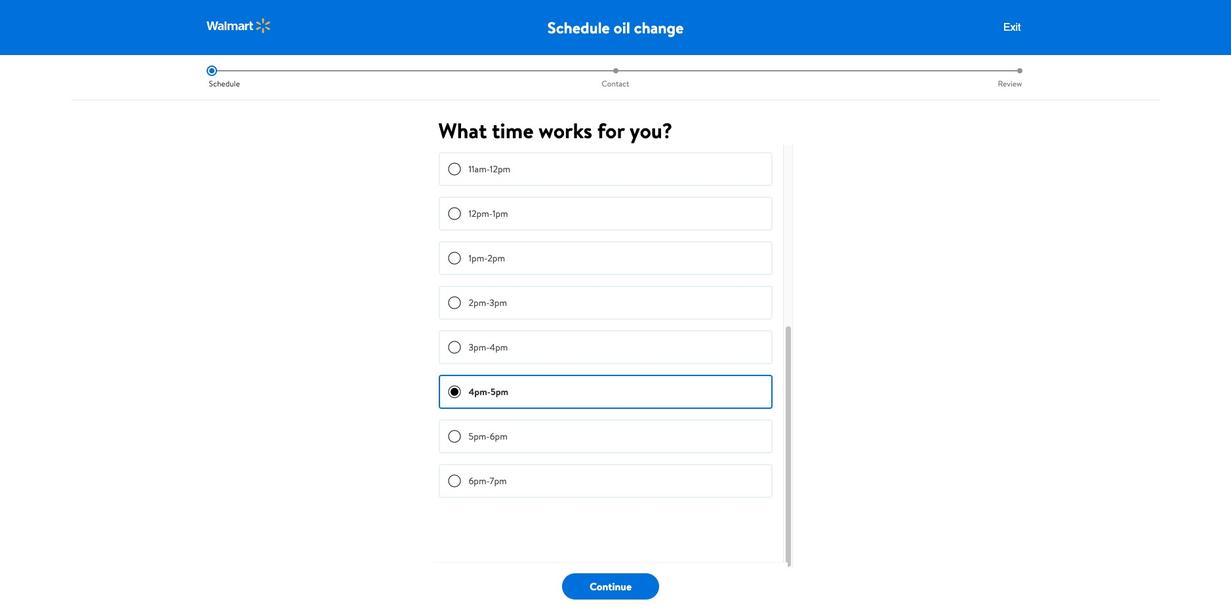 Task type: describe. For each thing, give the bounding box(es) containing it.
exit button
[[1000, 21, 1025, 34]]

oil
[[614, 16, 630, 39]]

1pm-
[[469, 252, 488, 265]]

3pm
[[490, 297, 507, 310]]

12pm-1pm radio
[[448, 207, 461, 220]]

list containing schedule
[[206, 66, 1025, 89]]

6pm-7pm
[[469, 475, 507, 488]]

12pm-1pm
[[469, 207, 508, 220]]

6pm
[[490, 430, 508, 443]]

1pm-2pm
[[469, 252, 505, 265]]

change
[[634, 16, 684, 39]]

5pm-6pm
[[469, 430, 508, 443]]

schedule oil change
[[548, 16, 684, 39]]

exit
[[1004, 22, 1021, 33]]

5pm-6pm radio
[[448, 430, 461, 443]]

continue
[[590, 580, 632, 594]]

review list item
[[820, 66, 1025, 89]]

4pm-5pm
[[469, 386, 508, 399]]

1pm
[[493, 207, 508, 220]]

what time works for you?
[[439, 116, 673, 145]]



Task type: locate. For each thing, give the bounding box(es) containing it.
4pm-
[[469, 386, 491, 399]]

12pm-
[[469, 207, 493, 220]]

3pm-4pm radio
[[448, 341, 461, 354]]

12pm
[[490, 163, 510, 176]]

2pm-
[[469, 297, 490, 310]]

11am-12pm radio
[[448, 163, 461, 176]]

contact
[[602, 78, 629, 89]]

0 vertical spatial schedule
[[548, 16, 610, 39]]

time
[[492, 116, 534, 145]]

list
[[206, 66, 1025, 89]]

1 horizontal spatial schedule
[[548, 16, 610, 39]]

5pm
[[491, 386, 508, 399]]

11am-12pm
[[469, 163, 510, 176]]

6pm-
[[469, 475, 490, 488]]

progress,  , current step: schedule, next steps: contact, review element
[[206, 66, 1025, 89]]

6pm-7pm radio
[[448, 475, 461, 488]]

3pm-
[[469, 341, 490, 354]]

1 vertical spatial schedule
[[209, 78, 240, 89]]

review
[[998, 78, 1022, 89]]

2pm
[[488, 252, 505, 265]]

schedule for schedule oil change
[[548, 16, 610, 39]]

0 horizontal spatial schedule
[[209, 78, 240, 89]]

4pm-5pm radio
[[448, 386, 461, 399]]

for
[[597, 116, 625, 145]]

contact list item
[[411, 66, 820, 89]]

7pm
[[490, 475, 507, 488]]

continue button
[[562, 574, 659, 600]]

schedule for schedule
[[209, 78, 240, 89]]

schedule list item
[[206, 66, 411, 89]]

2pm-3pm radio
[[448, 297, 461, 310]]

1pm-2pm radio
[[448, 252, 461, 265]]

schedule
[[548, 16, 610, 39], [209, 78, 240, 89]]

works
[[539, 116, 592, 145]]

what
[[439, 116, 487, 145]]

2pm-3pm
[[469, 297, 507, 310]]

schedule inside list item
[[209, 78, 240, 89]]

3pm-4pm
[[469, 341, 508, 354]]

5pm-
[[469, 430, 490, 443]]

4pm
[[490, 341, 508, 354]]

11am-
[[469, 163, 490, 176]]

you?
[[630, 116, 673, 145]]



Task type: vqa. For each thing, say whether or not it's contained in the screenshot.
the topmost "ASSEMBLY"
no



